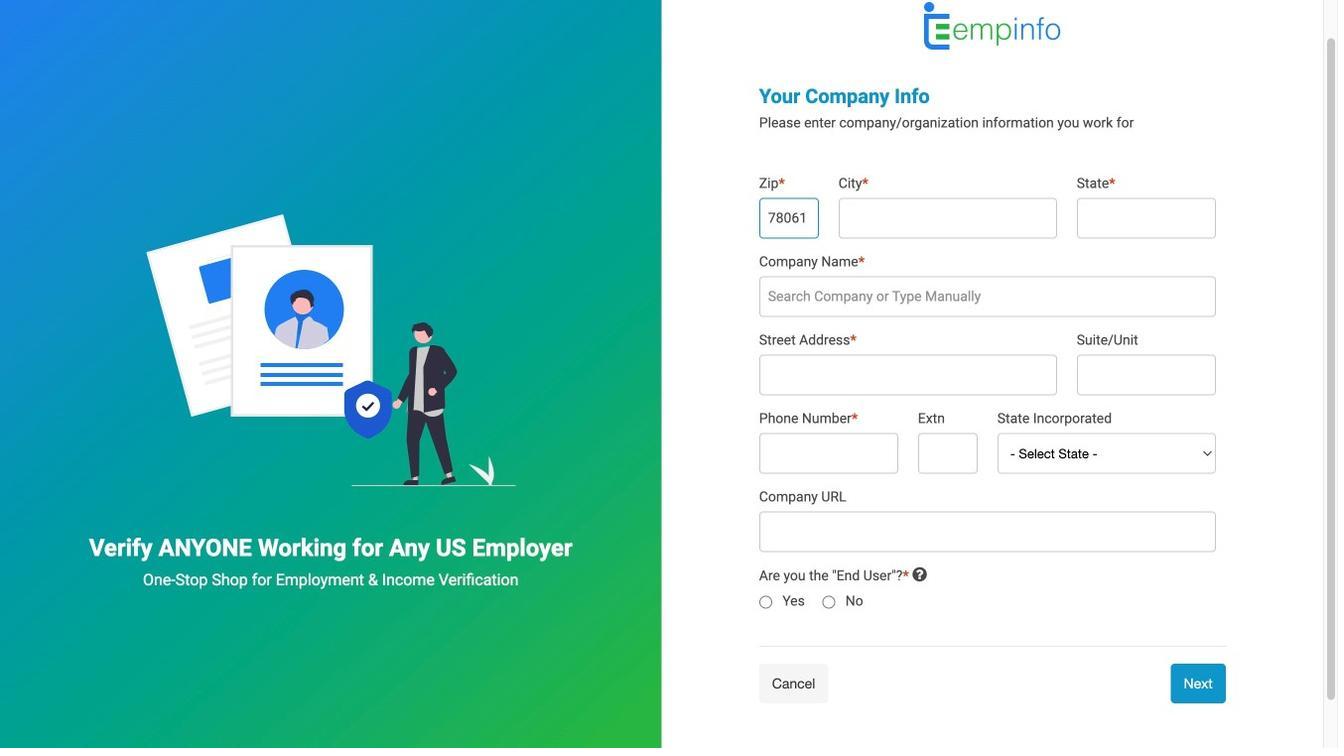 Task type: locate. For each thing, give the bounding box(es) containing it.
None radio
[[822, 594, 835, 611]]

None text field
[[759, 198, 819, 239], [839, 198, 1057, 239], [1077, 198, 1216, 239], [1077, 355, 1216, 396], [759, 433, 898, 474], [759, 198, 819, 239], [839, 198, 1057, 239], [1077, 198, 1216, 239], [1077, 355, 1216, 396], [759, 433, 898, 474]]

verifier image
[[146, 214, 515, 486]]

None text field
[[759, 355, 1057, 396], [918, 433, 977, 474], [759, 512, 1216, 552], [759, 355, 1057, 396], [918, 433, 977, 474], [759, 512, 1216, 552]]

None radio
[[759, 594, 772, 611]]

empinfo logo image
[[924, 2, 1060, 69]]



Task type: describe. For each thing, give the bounding box(es) containing it.
Search Company or Type Manually text field
[[759, 276, 1216, 317]]

question circle image
[[912, 566, 927, 583]]



